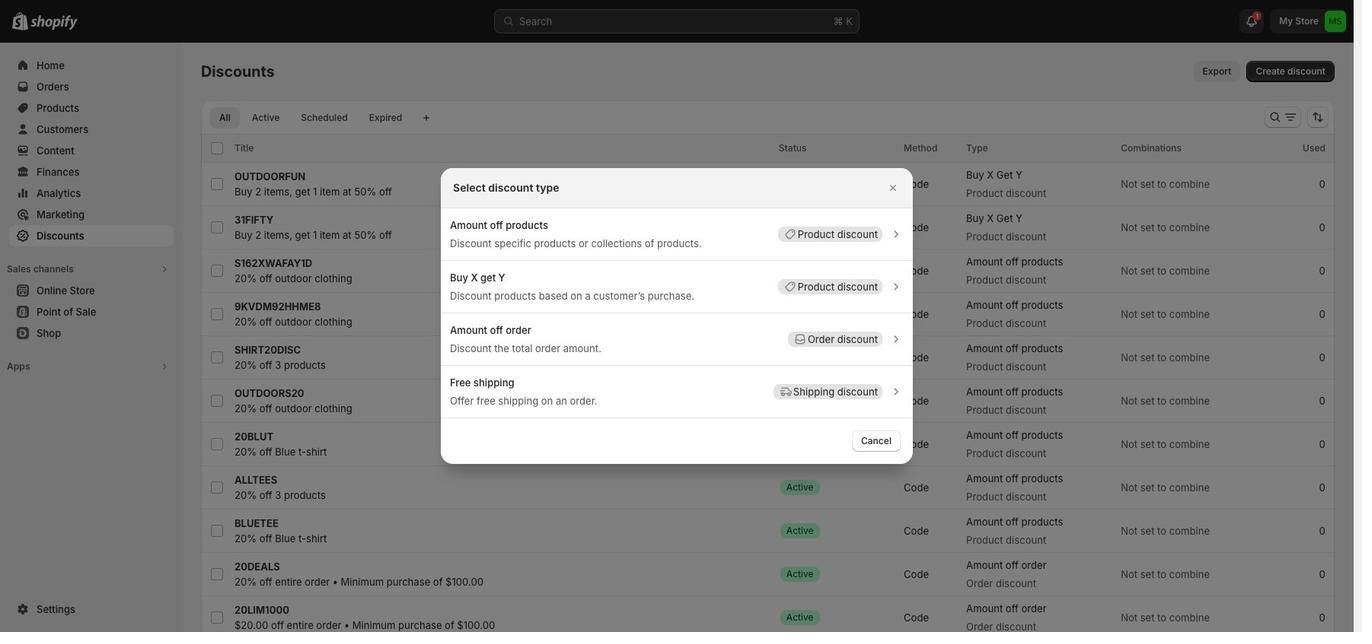 Task type: locate. For each thing, give the bounding box(es) containing it.
tab list
[[207, 107, 414, 129]]

dialog
[[0, 168, 1354, 464]]

shopify image
[[30, 15, 78, 30]]



Task type: vqa. For each thing, say whether or not it's contained in the screenshot.
Shopify image
yes



